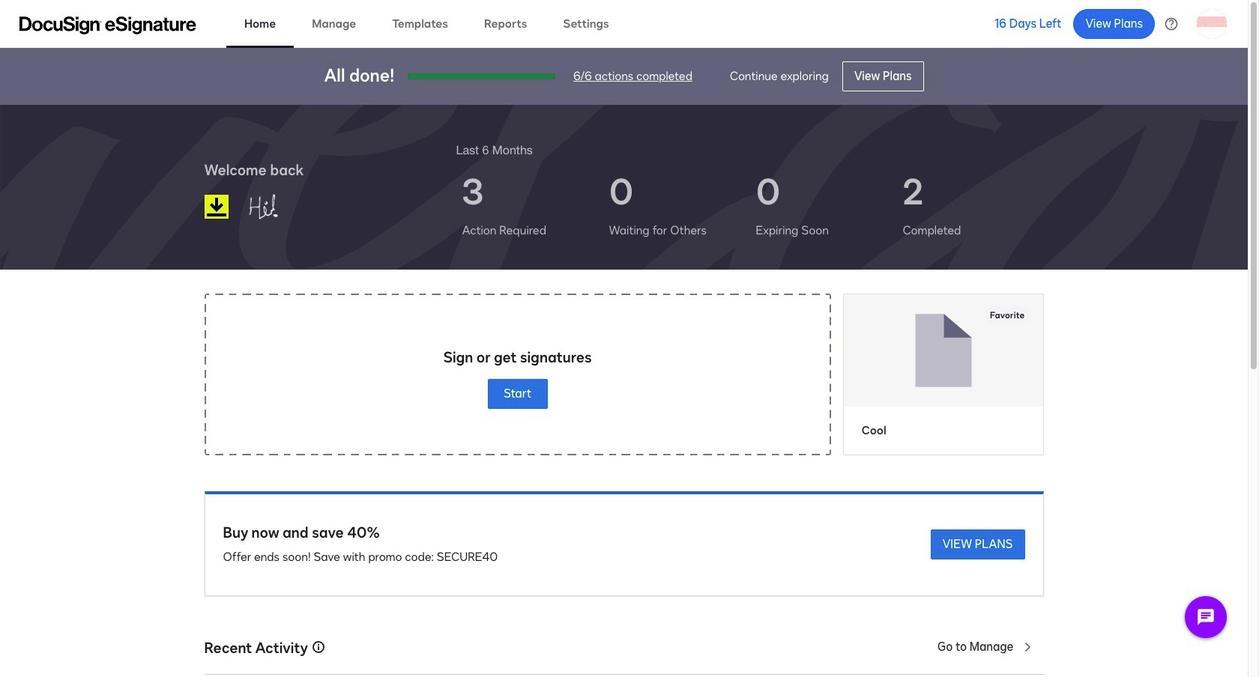 Task type: vqa. For each thing, say whether or not it's contained in the screenshot.
the use cool image
yes



Task type: describe. For each thing, give the bounding box(es) containing it.
your uploaded profile image image
[[1197, 9, 1227, 39]]

use cool image
[[844, 295, 1043, 407]]

docusign esignature image
[[19, 16, 196, 34]]



Task type: locate. For each thing, give the bounding box(es) containing it.
list
[[456, 159, 1044, 252]]

docusignlogo image
[[204, 195, 228, 219]]

heading
[[456, 141, 533, 159]]

generic name image
[[241, 187, 319, 226]]



